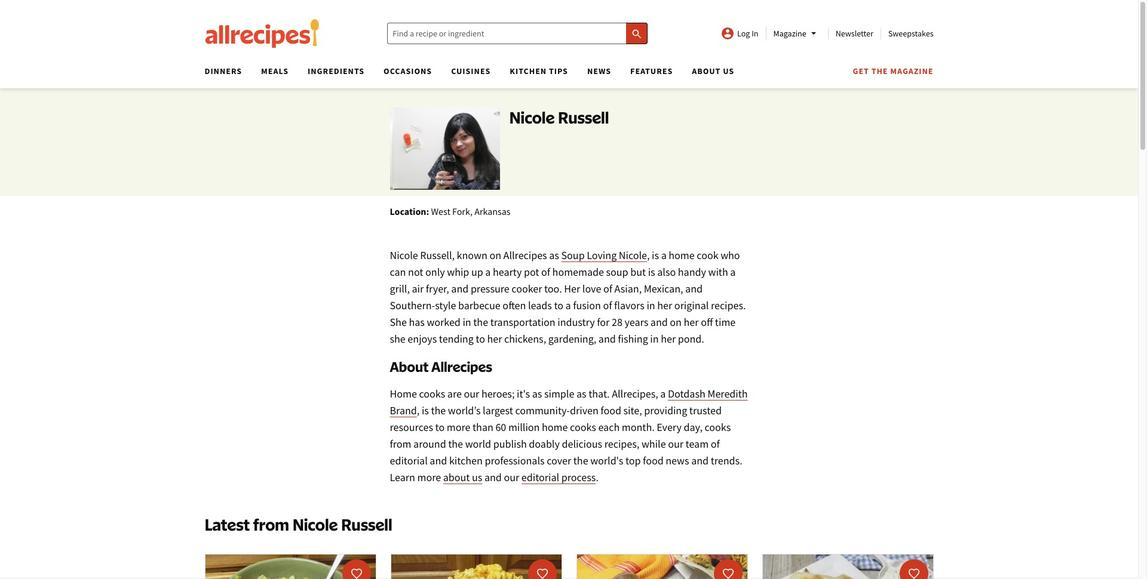 Task type: vqa. For each thing, say whether or not it's contained in the screenshot.
bottommost is
yes



Task type: locate. For each thing, give the bounding box(es) containing it.
0 vertical spatial home
[[669, 249, 695, 262]]

love
[[583, 282, 601, 296]]

2 vertical spatial is
[[422, 404, 429, 418]]

and down handy on the top
[[685, 282, 703, 296]]

0 horizontal spatial editorial
[[390, 454, 428, 468]]

as right it's
[[532, 387, 542, 401]]

, inside the , is the world's largest community-driven food site, providing trusted resources to more than 60 million home cooks each month. every day, cooks from around the world publish doably delicious recipes, while our team of editorial and kitchen professionals cover the world's top food news and trends. learn more
[[417, 404, 420, 418]]

home inside , is a home cook who can not only whip up a hearty pot of homemade soup but is also handy with a grill, air fryer, and pressure cooker too. her love of asian, mexican, and southern-style barbecue often leads to a fusion of flavors in her original recipes. she has worked in the transportation industry for 28 years and on her off time she enjoys tending to her chickens, gardening, and fishing in her pond.
[[669, 249, 695, 262]]

occasions link
[[384, 66, 432, 76]]

our right are
[[464, 387, 479, 401]]

russell down news link
[[558, 108, 609, 127]]

too.
[[544, 282, 562, 296]]

home up doably at left
[[542, 421, 568, 434]]

month.
[[622, 421, 655, 434]]

2 save recipe image from the left
[[722, 568, 734, 580]]

with a
[[708, 265, 736, 279]]

food down the while
[[643, 454, 664, 468]]

0 vertical spatial from
[[390, 437, 411, 451]]

more right learn
[[417, 471, 441, 485]]

0 horizontal spatial food
[[601, 404, 621, 418]]

her left off
[[684, 316, 699, 329]]

world
[[465, 437, 491, 451]]

trends.
[[711, 454, 743, 468]]

0 vertical spatial allrecipes
[[504, 249, 547, 262]]

and
[[451, 282, 469, 296], [685, 282, 703, 296], [651, 316, 668, 329], [599, 332, 616, 346], [430, 454, 447, 468], [692, 454, 709, 468], [485, 471, 502, 485]]

not
[[408, 265, 423, 279]]

1 vertical spatial home
[[542, 421, 568, 434]]

2 horizontal spatial to
[[554, 299, 564, 313]]

0 vertical spatial our
[[464, 387, 479, 401]]

1 horizontal spatial editorial
[[522, 471, 559, 485]]

of right team
[[711, 437, 720, 451]]

from right latest
[[253, 515, 289, 535]]

save recipe image
[[536, 568, 548, 580], [722, 568, 734, 580]]

kitchen
[[510, 66, 547, 76]]

professionals
[[485, 454, 545, 468]]

0 horizontal spatial ,
[[417, 404, 420, 418]]

1 vertical spatial more
[[417, 471, 441, 485]]

heroes;
[[482, 387, 515, 401]]

soup
[[606, 265, 628, 279]]

as
[[549, 249, 559, 262], [532, 387, 542, 401], [577, 387, 587, 401]]

to right tending
[[476, 332, 485, 346]]

save recipe image for the 'jar of taco seasoning spilling out onto white plate' image
[[722, 568, 734, 580]]

1 save recipe image from the left
[[536, 568, 548, 580]]

0 vertical spatial to
[[554, 299, 564, 313]]

soup loving nicole link
[[561, 249, 647, 262]]

to up around
[[435, 421, 445, 434]]

allrecipes
[[504, 249, 547, 262], [432, 359, 492, 375]]

news
[[666, 454, 689, 468]]

nicole up but
[[619, 249, 647, 262]]

a right up
[[485, 265, 491, 279]]

publish
[[493, 437, 527, 451]]

team
[[686, 437, 709, 451]]

for
[[597, 316, 610, 329]]

food up each
[[601, 404, 621, 418]]

magazine button
[[774, 26, 821, 41]]

1 vertical spatial ,
[[417, 404, 420, 418]]

0 horizontal spatial as
[[532, 387, 542, 401]]

editorial down cover
[[522, 471, 559, 485]]

flavors
[[614, 299, 645, 313]]

sweepstakes
[[889, 28, 934, 39]]

2 vertical spatial to
[[435, 421, 445, 434]]

from down resources on the left of page
[[390, 437, 411, 451]]

0 vertical spatial is
[[652, 249, 659, 262]]

news
[[587, 66, 611, 76]]

ingredients
[[308, 66, 365, 76]]

home
[[669, 249, 695, 262], [542, 421, 568, 434]]

newsletter button
[[836, 28, 874, 39]]

on up hearty
[[490, 249, 501, 262]]

1 horizontal spatial allrecipes
[[504, 249, 547, 262]]

handy
[[678, 265, 706, 279]]

1 vertical spatial food
[[643, 454, 664, 468]]

1 vertical spatial allrecipes
[[432, 359, 492, 375]]

save recipe image
[[350, 568, 362, 580], [908, 568, 920, 580]]

in
[[647, 299, 655, 313], [463, 316, 471, 329], [650, 332, 659, 346]]

on up pond.
[[670, 316, 682, 329]]

cover
[[547, 454, 571, 468]]

0 horizontal spatial home
[[542, 421, 568, 434]]

1 horizontal spatial our
[[504, 471, 519, 485]]

1 horizontal spatial from
[[390, 437, 411, 451]]

newsletter
[[836, 28, 874, 39]]

also
[[657, 265, 676, 279]]

get the magazine link
[[853, 66, 934, 76]]

and right years
[[651, 316, 668, 329]]

of right "pot" on the left top of page
[[541, 265, 550, 279]]

2 save recipe image from the left
[[908, 568, 920, 580]]

cooks down "trusted"
[[705, 421, 731, 434]]

, is a home cook who can not only whip up a hearty pot of homemade soup but is also handy with a grill, air fryer, and pressure cooker too. her love of asian, mexican, and southern-style barbecue often leads to a fusion of flavors in her original recipes. she has worked in the transportation industry for 28 years and on her off time she enjoys tending to her chickens, gardening, and fishing in her pond.
[[390, 249, 746, 346]]

save recipe image for bowl of cheddar popcorn with a checked napkin, popcorn bags, and scoop on a table image
[[536, 568, 548, 580]]

on inside , is a home cook who can not only whip up a hearty pot of homemade soup but is also handy with a grill, air fryer, and pressure cooker too. her love of asian, mexican, and southern-style barbecue often leads to a fusion of flavors in her original recipes. she has worked in the transportation industry for 28 years and on her off time she enjoys tending to her chickens, gardening, and fishing in her pond.
[[670, 316, 682, 329]]

are
[[448, 387, 462, 401]]

in up tending
[[463, 316, 471, 329]]

on
[[490, 249, 501, 262], [670, 316, 682, 329]]

1 horizontal spatial as
[[549, 249, 559, 262]]

save recipe image for ham and cheese tortilla wraps on white square plate with dip and pretzels in background image at the bottom right of page
[[908, 568, 920, 580]]

of up for
[[603, 299, 612, 313]]

1 vertical spatial our
[[668, 437, 684, 451]]

0 horizontal spatial save recipe image
[[536, 568, 548, 580]]

, up resources on the left of page
[[417, 404, 420, 418]]

1 vertical spatial on
[[670, 316, 682, 329]]

meredith
[[708, 387, 748, 401]]

caret_down image
[[807, 26, 821, 41]]

nicole up green bowl of taco salad with bright yellow-orange napkin image
[[293, 515, 338, 535]]

magazine
[[774, 28, 807, 39]]

banner
[[0, 0, 1138, 580]]

fryer,
[[426, 282, 449, 296]]

0 horizontal spatial russell
[[341, 515, 392, 535]]

russell,
[[420, 249, 455, 262]]

banner containing log in
[[0, 0, 1138, 580]]

editorial
[[390, 454, 428, 468], [522, 471, 559, 485]]

mexican,
[[644, 282, 683, 296]]

is right but
[[648, 265, 655, 279]]

get the magazine
[[853, 66, 934, 76]]

of inside the , is the world's largest community-driven food site, providing trusted resources to more than 60 million home cooks each month. every day, cooks from around the world publish doably delicious recipes, while our team of editorial and kitchen professionals cover the world's top food news and trends. learn more
[[711, 437, 720, 451]]

in down mexican,
[[647, 299, 655, 313]]

tips
[[549, 66, 568, 76]]

and down around
[[430, 454, 447, 468]]

our down professionals
[[504, 471, 519, 485]]

home up handy on the top
[[669, 249, 695, 262]]

1 vertical spatial from
[[253, 515, 289, 535]]

more
[[447, 421, 471, 434], [417, 471, 441, 485]]

dinners
[[205, 66, 242, 76]]

1 horizontal spatial about
[[692, 66, 721, 76]]

0 vertical spatial food
[[601, 404, 621, 418]]

1 horizontal spatial cooks
[[570, 421, 596, 434]]

recipes,
[[605, 437, 640, 451]]

main content containing nicole russell
[[0, 88, 1138, 580]]

, up mexican,
[[647, 249, 650, 262]]

to down too.
[[554, 299, 564, 313]]

brand
[[390, 404, 417, 418]]

None search field
[[387, 23, 648, 44]]

, for the
[[417, 404, 420, 418]]

1 vertical spatial in
[[463, 316, 471, 329]]

about inside navigation
[[692, 66, 721, 76]]

homemade
[[553, 265, 604, 279]]

2 horizontal spatial as
[[577, 387, 587, 401]]

1 horizontal spatial home
[[669, 249, 695, 262]]

, for a
[[647, 249, 650, 262]]

home cooks are our heroes; it's as simple as that. allrecipes, a
[[390, 387, 668, 401]]

is up resources on the left of page
[[422, 404, 429, 418]]

dotdash meredith brand link
[[390, 387, 748, 418]]

our for it's
[[464, 387, 479, 401]]

0 vertical spatial on
[[490, 249, 501, 262]]

more down world's
[[447, 421, 471, 434]]

nicole down the kitchen on the top of the page
[[509, 108, 555, 127]]

than
[[473, 421, 494, 434]]

from
[[390, 437, 411, 451], [253, 515, 289, 535]]

it's
[[517, 387, 530, 401]]

in right "fishing"
[[650, 332, 659, 346]]

pond.
[[678, 332, 704, 346]]

our up news
[[668, 437, 684, 451]]

1 vertical spatial to
[[476, 332, 485, 346]]

cooks up delicious
[[570, 421, 596, 434]]

1 vertical spatial about
[[390, 359, 429, 375]]

about up the home
[[390, 359, 429, 375]]

largest
[[483, 404, 513, 418]]

0 vertical spatial ,
[[647, 249, 650, 262]]

kitchen tips link
[[510, 66, 568, 76]]

0 horizontal spatial our
[[464, 387, 479, 401]]

0 horizontal spatial to
[[435, 421, 445, 434]]

russell down learn
[[341, 515, 392, 535]]

as left soup
[[549, 249, 559, 262]]

chickens,
[[504, 332, 546, 346]]

allrecipes up "pot" on the left top of page
[[504, 249, 547, 262]]

navigation inside banner
[[195, 62, 934, 88]]

editorial up learn
[[390, 454, 428, 468]]

location:
[[390, 206, 429, 218]]

0 horizontal spatial about
[[390, 359, 429, 375]]

0 vertical spatial editorial
[[390, 454, 428, 468]]

main content
[[0, 88, 1138, 580]]

gardening,
[[548, 332, 597, 346]]

the down barbecue
[[473, 316, 488, 329]]

2 vertical spatial our
[[504, 471, 519, 485]]

get
[[853, 66, 869, 76]]

0 horizontal spatial more
[[417, 471, 441, 485]]

learn
[[390, 471, 415, 485]]

is inside the , is the world's largest community-driven food site, providing trusted resources to more than 60 million home cooks each month. every day, cooks from around the world publish doably delicious recipes, while our team of editorial and kitchen professionals cover the world's top food news and trends. learn more
[[422, 404, 429, 418]]

a up providing
[[661, 387, 666, 401]]

as up driven
[[577, 387, 587, 401]]

cooks left are
[[419, 387, 445, 401]]

navigation containing dinners
[[195, 62, 934, 88]]

about left us
[[692, 66, 721, 76]]

2 vertical spatial in
[[650, 332, 659, 346]]

transportation
[[490, 316, 556, 329]]

and right the us
[[485, 471, 502, 485]]

is for home cooks are our heroes; it's as simple as that. allrecipes, a
[[422, 404, 429, 418]]

0 vertical spatial more
[[447, 421, 471, 434]]

0 horizontal spatial cooks
[[419, 387, 445, 401]]

navigation
[[195, 62, 934, 88]]

site,
[[624, 404, 642, 418]]

1 horizontal spatial ,
[[647, 249, 650, 262]]

1 vertical spatial editorial
[[522, 471, 559, 485]]

news link
[[587, 66, 611, 76]]

allrecipes up are
[[432, 359, 492, 375]]

0 vertical spatial about
[[692, 66, 721, 76]]

of
[[541, 265, 550, 279], [604, 282, 613, 296], [603, 299, 612, 313], [711, 437, 720, 451]]

features link
[[631, 66, 673, 76]]

1 horizontal spatial on
[[670, 316, 682, 329]]

1 horizontal spatial save recipe image
[[908, 568, 920, 580]]

is up also
[[652, 249, 659, 262]]

the down delicious
[[574, 454, 588, 468]]

0 horizontal spatial save recipe image
[[350, 568, 362, 580]]

1 horizontal spatial russell
[[558, 108, 609, 127]]

2 horizontal spatial our
[[668, 437, 684, 451]]

1 save recipe image from the left
[[350, 568, 362, 580]]

off
[[701, 316, 713, 329]]

, inside , is a home cook who can not only whip up a hearty pot of homemade soup but is also handy with a grill, air fryer, and pressure cooker too. her love of asian, mexican, and southern-style barbecue often leads to a fusion of flavors in her original recipes. she has worked in the transportation industry for 28 years and on her off time she enjoys tending to her chickens, gardening, and fishing in her pond.
[[647, 249, 650, 262]]

a down the her
[[566, 299, 571, 313]]

about for about allrecipes
[[390, 359, 429, 375]]

from inside the , is the world's largest community-driven food site, providing trusted resources to more than 60 million home cooks each month. every day, cooks from around the world publish doably delicious recipes, while our team of editorial and kitchen professionals cover the world's top food news and trends. learn more
[[390, 437, 411, 451]]

1 horizontal spatial save recipe image
[[722, 568, 734, 580]]

nicole
[[509, 108, 555, 127], [390, 249, 418, 262], [619, 249, 647, 262], [293, 515, 338, 535]]

arkansas
[[475, 206, 511, 218]]

bowl of cheddar popcorn with a checked napkin, popcorn bags, and scoop on a table image
[[391, 555, 561, 580]]

about
[[443, 471, 470, 485]]

nicole up can
[[390, 249, 418, 262]]

worked
[[427, 316, 461, 329]]

can
[[390, 265, 406, 279]]



Task type: describe. For each thing, give the bounding box(es) containing it.
delicious
[[562, 437, 602, 451]]

editorial process link
[[522, 471, 596, 485]]

ham and cheese tortilla wraps on white square plate with dip and pretzels in background image
[[763, 555, 933, 580]]

around
[[414, 437, 446, 451]]

who
[[721, 249, 740, 262]]

0 horizontal spatial on
[[490, 249, 501, 262]]

soup
[[561, 249, 585, 262]]

her left chickens,
[[487, 332, 502, 346]]

green bowl of taco salad with bright yellow-orange napkin image
[[205, 555, 376, 580]]

southern-
[[390, 299, 435, 313]]

fishing
[[618, 332, 648, 346]]

her left pond.
[[661, 332, 676, 346]]

loving
[[587, 249, 617, 262]]

barbecue
[[458, 299, 501, 313]]

home image
[[205, 19, 319, 48]]

and down whip
[[451, 282, 469, 296]]

her down mexican,
[[658, 299, 672, 313]]

save recipe image for green bowl of taco salad with bright yellow-orange napkin image
[[350, 568, 362, 580]]

nicole russell
[[509, 108, 609, 127]]

every
[[657, 421, 682, 434]]

while
[[642, 437, 666, 451]]

editorial inside the , is the world's largest community-driven food site, providing trusted resources to more than 60 million home cooks each month. every day, cooks from around the world publish doably delicious recipes, while our team of editorial and kitchen professionals cover the world's top food news and trends. learn more
[[390, 454, 428, 468]]

0 vertical spatial russell
[[558, 108, 609, 127]]

0 vertical spatial in
[[647, 299, 655, 313]]

simple
[[544, 387, 575, 401]]

often
[[503, 299, 526, 313]]

about allrecipes
[[390, 359, 492, 375]]

day,
[[684, 421, 703, 434]]

west
[[431, 206, 450, 218]]

meals link
[[261, 66, 289, 76]]

1 horizontal spatial food
[[643, 454, 664, 468]]

about us link
[[692, 66, 735, 76]]

1 vertical spatial russell
[[341, 515, 392, 535]]

our for process
[[504, 471, 519, 485]]

cooker
[[512, 282, 542, 296]]

account image
[[721, 26, 735, 41]]

.
[[596, 471, 599, 485]]

search image
[[631, 28, 643, 40]]

top
[[626, 454, 641, 468]]

of right love
[[604, 282, 613, 296]]

home
[[390, 387, 417, 401]]

whip
[[447, 265, 469, 279]]

the up kitchen
[[448, 437, 463, 451]]

meals
[[261, 66, 289, 76]]

features
[[631, 66, 673, 76]]

log
[[737, 28, 750, 39]]

our inside the , is the world's largest community-driven food site, providing trusted resources to more than 60 million home cooks each month. every day, cooks from around the world publish doably delicious recipes, while our team of editorial and kitchen professionals cover the world's top food news and trends. learn more
[[668, 437, 684, 451]]

but
[[631, 265, 646, 279]]

recipes.
[[711, 299, 746, 313]]

cuisines
[[451, 66, 491, 76]]

and down team
[[692, 454, 709, 468]]

dinners link
[[205, 66, 242, 76]]

fork,
[[452, 206, 473, 218]]

occasions
[[384, 66, 432, 76]]

leads
[[528, 299, 552, 313]]

has
[[409, 316, 425, 329]]

0 horizontal spatial from
[[253, 515, 289, 535]]

us
[[723, 66, 735, 76]]

, is the world's largest community-driven food site, providing trusted resources to more than 60 million home cooks each month. every day, cooks from around the world publish doably delicious recipes, while our team of editorial and kitchen professionals cover the world's top food news and trends. learn more
[[390, 404, 743, 485]]

to inside the , is the world's largest community-driven food site, providing trusted resources to more than 60 million home cooks each month. every day, cooks from around the world publish doably delicious recipes, while our team of editorial and kitchen professionals cover the world's top food news and trends. learn more
[[435, 421, 445, 434]]

2 horizontal spatial cooks
[[705, 421, 731, 434]]

providing
[[644, 404, 687, 418]]

pot
[[524, 265, 539, 279]]

original
[[675, 299, 709, 313]]

about us
[[692, 66, 735, 76]]

only
[[426, 265, 445, 279]]

years
[[625, 316, 649, 329]]

that.
[[589, 387, 610, 401]]

allrecipes,
[[612, 387, 658, 401]]

0 horizontal spatial allrecipes
[[432, 359, 492, 375]]

time
[[715, 316, 736, 329]]

nicole russell, known on allrecipes as soup loving nicole
[[390, 249, 647, 262]]

world's
[[448, 404, 481, 418]]

jar of taco seasoning spilling out onto white plate image
[[577, 555, 747, 580]]

each
[[598, 421, 620, 434]]

the
[[872, 66, 888, 76]]

cook
[[697, 249, 719, 262]]

community-
[[515, 404, 570, 418]]

1 vertical spatial is
[[648, 265, 655, 279]]

nicole russell image
[[390, 108, 500, 190]]

trusted
[[690, 404, 722, 418]]

about us and our editorial process .
[[443, 471, 599, 485]]

world's
[[591, 454, 623, 468]]

fusion
[[573, 299, 601, 313]]

enjoys
[[408, 332, 437, 346]]

her
[[564, 282, 580, 296]]

log in link
[[721, 26, 759, 41]]

process
[[562, 471, 596, 485]]

style
[[435, 299, 456, 313]]

us
[[472, 471, 482, 485]]

sweepstakes link
[[889, 28, 934, 39]]

pressure
[[471, 282, 510, 296]]

Find a recipe or ingredient text field
[[387, 23, 648, 44]]

the left world's
[[431, 404, 446, 418]]

she
[[390, 316, 407, 329]]

1 horizontal spatial to
[[476, 332, 485, 346]]

doably
[[529, 437, 560, 451]]

about for about us
[[692, 66, 721, 76]]

industry
[[558, 316, 595, 329]]

cuisines link
[[451, 66, 491, 76]]

home inside the , is the world's largest community-driven food site, providing trusted resources to more than 60 million home cooks each month. every day, cooks from around the world publish doably delicious recipes, while our team of editorial and kitchen professionals cover the world's top food news and trends. learn more
[[542, 421, 568, 434]]

60
[[496, 421, 506, 434]]

the inside , is a home cook who can not only whip up a hearty pot of homemade soup but is also handy with a grill, air fryer, and pressure cooker too. her love of asian, mexican, and southern-style barbecue often leads to a fusion of flavors in her original recipes. she has worked in the transportation industry for 28 years and on her off time she enjoys tending to her chickens, gardening, and fishing in her pond.
[[473, 316, 488, 329]]

kitchen tips
[[510, 66, 568, 76]]

a up also
[[661, 249, 667, 262]]

latest from nicole russell
[[205, 515, 392, 535]]

and down for
[[599, 332, 616, 346]]

in
[[752, 28, 759, 39]]

ingredients link
[[308, 66, 365, 76]]

magazine
[[891, 66, 934, 76]]

is for nicole russell, known on allrecipes as
[[652, 249, 659, 262]]

1 horizontal spatial more
[[447, 421, 471, 434]]



